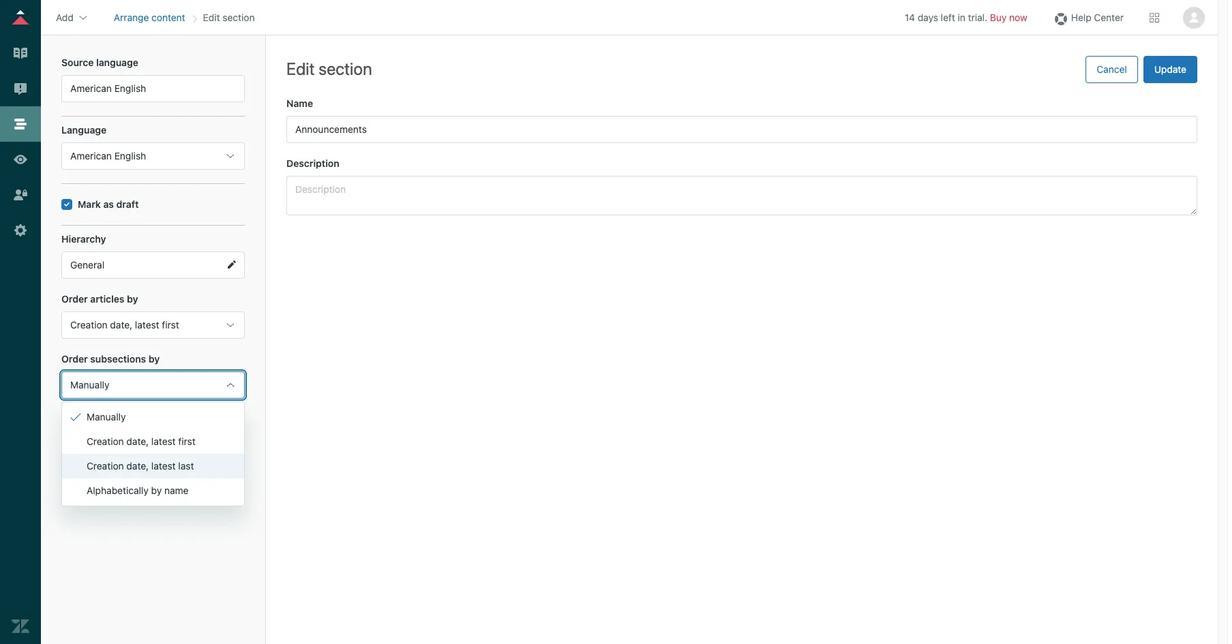 Task type: describe. For each thing, give the bounding box(es) containing it.
manage articles image
[[12, 44, 29, 62]]

date, for 'creation date, latest last' "option"
[[126, 460, 149, 472]]

help
[[1071, 11, 1092, 23]]

0 vertical spatial creation date, latest first
[[70, 319, 179, 331]]

arrange content
[[114, 11, 185, 23]]

date, for the 'creation date, latest first' option
[[126, 436, 149, 447]]

add
[[56, 11, 74, 23]]

alphabetically
[[87, 485, 149, 497]]

arrange content link
[[114, 11, 185, 23]]

hierarchy
[[61, 233, 106, 245]]

creation for 'creation date, latest last' "option"
[[87, 460, 124, 472]]

language
[[96, 57, 138, 68]]

settings image
[[12, 222, 29, 239]]

2 american english from the top
[[70, 150, 146, 162]]

zendesk image
[[12, 618, 29, 636]]

latest for 'creation date, latest last' "option"
[[151, 460, 176, 472]]

add button
[[52, 7, 93, 28]]

left
[[941, 11, 955, 23]]

first inside option
[[178, 436, 196, 447]]

1 horizontal spatial edit
[[286, 59, 315, 78]]

help center
[[1071, 11, 1124, 23]]

mark as draft
[[78, 198, 139, 210]]

update button
[[1144, 56, 1198, 83]]

creation date, latest first inside the 'creation date, latest first' option
[[87, 436, 196, 447]]

user permissions image
[[12, 186, 29, 204]]

0 horizontal spatial edit
[[203, 11, 220, 23]]

cancel button
[[1086, 56, 1138, 83]]

creation date, latest first option
[[62, 430, 244, 454]]

manually inside option
[[87, 411, 126, 423]]

subsections
[[90, 353, 146, 365]]

name
[[286, 98, 313, 109]]

articles
[[90, 293, 124, 305]]

order for order subsections by
[[61, 353, 88, 365]]

2 vertical spatial section
[[153, 435, 185, 446]]

mark
[[78, 198, 101, 210]]

creation date, latest last option
[[62, 454, 244, 479]]

by inside option
[[151, 485, 162, 497]]

moderate content image
[[12, 80, 29, 98]]

1 american from the top
[[70, 83, 112, 94]]

select a section or category element
[[61, 233, 245, 279]]

name
[[164, 485, 189, 497]]

now
[[1010, 11, 1028, 23]]

zendesk products image
[[1150, 13, 1160, 22]]

0 vertical spatial date,
[[110, 319, 132, 331]]

Description text field
[[286, 176, 1198, 216]]

manually option
[[62, 405, 244, 430]]

trial.
[[968, 11, 988, 23]]

update
[[1155, 63, 1187, 75]]

order for order articles by
[[61, 293, 88, 305]]

by for order subsections by
[[149, 353, 160, 365]]

1 horizontal spatial section
[[223, 11, 255, 23]]

general
[[70, 259, 104, 271]]



Task type: locate. For each thing, give the bounding box(es) containing it.
creation inside option
[[87, 436, 124, 447]]

2 horizontal spatial section
[[319, 59, 372, 78]]

english down language
[[114, 83, 146, 94]]

latest inside option
[[151, 436, 176, 447]]

1 vertical spatial manually
[[87, 411, 126, 423]]

order left subsections
[[61, 353, 88, 365]]

1 english from the top
[[114, 83, 146, 94]]

arrange
[[114, 11, 149, 23]]

date, inside the 'creation date, latest first' option
[[126, 436, 149, 447]]

date, inside 'creation date, latest last' "option"
[[126, 460, 149, 472]]

edit section right content
[[203, 11, 255, 23]]

1 vertical spatial date,
[[126, 436, 149, 447]]

alphabetically by name option
[[62, 479, 244, 503]]

american down "language"
[[70, 150, 112, 162]]

order
[[61, 293, 88, 305], [61, 353, 88, 365]]

14 days left in trial. buy now
[[905, 11, 1028, 23]]

1 vertical spatial first
[[178, 436, 196, 447]]

edit section
[[203, 11, 255, 23], [286, 59, 372, 78]]

Name field
[[286, 116, 1198, 143]]

14
[[905, 11, 915, 23]]

delete section button
[[121, 435, 185, 446]]

0 vertical spatial section
[[223, 11, 255, 23]]

0 vertical spatial american english
[[70, 83, 146, 94]]

1 order from the top
[[61, 293, 88, 305]]

manually up 'delete'
[[87, 411, 126, 423]]

by right articles
[[127, 293, 138, 305]]

1 vertical spatial creation
[[87, 436, 124, 447]]

1 vertical spatial edit section
[[286, 59, 372, 78]]

american
[[70, 83, 112, 94], [70, 150, 112, 162]]

latest up subsections
[[135, 319, 159, 331]]

0 vertical spatial edit section
[[203, 11, 255, 23]]

1 vertical spatial english
[[114, 150, 146, 162]]

order articles by
[[61, 293, 138, 305]]

arrange content image
[[12, 115, 29, 133]]

latest
[[135, 319, 159, 331], [151, 436, 176, 447], [151, 460, 176, 472]]

american english down source language
[[70, 83, 146, 94]]

1 horizontal spatial edit section
[[286, 59, 372, 78]]

navigation
[[111, 7, 258, 28]]

2 english from the top
[[114, 150, 146, 162]]

0 horizontal spatial edit section
[[203, 11, 255, 23]]

section
[[223, 11, 255, 23], [319, 59, 372, 78], [153, 435, 185, 446]]

content
[[152, 11, 185, 23]]

order subsections by
[[61, 353, 160, 365]]

1 vertical spatial edit
[[286, 59, 315, 78]]

creation date, latest first
[[70, 319, 179, 331], [87, 436, 196, 447]]

2 vertical spatial latest
[[151, 460, 176, 472]]

source language
[[61, 57, 138, 68]]

edit up name
[[286, 59, 315, 78]]

by right subsections
[[149, 353, 160, 365]]

1 vertical spatial american
[[70, 150, 112, 162]]

first
[[162, 319, 179, 331], [178, 436, 196, 447]]

order left articles
[[61, 293, 88, 305]]

american english
[[70, 83, 146, 94], [70, 150, 146, 162]]

latest down manually option at the left bottom of page
[[151, 436, 176, 447]]

source
[[61, 57, 94, 68]]

date,
[[110, 319, 132, 331], [126, 436, 149, 447], [126, 460, 149, 472]]

alphabetically by name
[[87, 485, 189, 497]]

0 vertical spatial creation
[[70, 319, 108, 331]]

customize design image
[[12, 151, 29, 168]]

by
[[127, 293, 138, 305], [149, 353, 160, 365], [151, 485, 162, 497]]

order subsections by list box
[[61, 402, 245, 507]]

1 vertical spatial by
[[149, 353, 160, 365]]

american english down "language"
[[70, 150, 146, 162]]

0 vertical spatial first
[[162, 319, 179, 331]]

days
[[918, 11, 939, 23]]

0 vertical spatial order
[[61, 293, 88, 305]]

2 vertical spatial date,
[[126, 460, 149, 472]]

creation down the order articles by
[[70, 319, 108, 331]]

english
[[114, 83, 146, 94], [114, 150, 146, 162]]

creation up alphabetically
[[87, 460, 124, 472]]

center
[[1094, 11, 1124, 23]]

edit section up name
[[286, 59, 372, 78]]

latest left last
[[151, 460, 176, 472]]

delete section
[[121, 435, 185, 446]]

language
[[61, 124, 107, 136]]

1 vertical spatial section
[[319, 59, 372, 78]]

description
[[286, 158, 339, 169]]

creation date, latest last
[[87, 460, 194, 472]]

by for order articles by
[[127, 293, 138, 305]]

cancel
[[1097, 63, 1127, 75]]

delete
[[121, 435, 150, 446]]

draft
[[116, 198, 139, 210]]

1 vertical spatial latest
[[151, 436, 176, 447]]

manually down order subsections by
[[70, 379, 109, 391]]

by left name
[[151, 485, 162, 497]]

help center button
[[1048, 7, 1128, 28]]

latest inside "option"
[[151, 460, 176, 472]]

creation for the 'creation date, latest first' option
[[87, 436, 124, 447]]

2 vertical spatial creation
[[87, 460, 124, 472]]

navigation containing arrange content
[[111, 7, 258, 28]]

2 vertical spatial by
[[151, 485, 162, 497]]

0 horizontal spatial section
[[153, 435, 185, 446]]

0 vertical spatial manually
[[70, 379, 109, 391]]

0 vertical spatial english
[[114, 83, 146, 94]]

1 vertical spatial creation date, latest first
[[87, 436, 196, 447]]

2 american from the top
[[70, 150, 112, 162]]

last
[[178, 460, 194, 472]]

as
[[103, 198, 114, 210]]

american down source language
[[70, 83, 112, 94]]

english up draft
[[114, 150, 146, 162]]

1 vertical spatial american english
[[70, 150, 146, 162]]

1 vertical spatial order
[[61, 353, 88, 365]]

buy
[[990, 11, 1007, 23]]

0 vertical spatial latest
[[135, 319, 159, 331]]

creation inside "option"
[[87, 460, 124, 472]]

edit right content
[[203, 11, 220, 23]]

manually
[[70, 379, 109, 391], [87, 411, 126, 423]]

creation up the creation date, latest last
[[87, 436, 124, 447]]

in
[[958, 11, 966, 23]]

0 vertical spatial edit
[[203, 11, 220, 23]]

0 vertical spatial by
[[127, 293, 138, 305]]

edit
[[203, 11, 220, 23], [286, 59, 315, 78]]

2 order from the top
[[61, 353, 88, 365]]

creation
[[70, 319, 108, 331], [87, 436, 124, 447], [87, 460, 124, 472]]

0 vertical spatial american
[[70, 83, 112, 94]]

latest for the 'creation date, latest first' option
[[151, 436, 176, 447]]

1 american english from the top
[[70, 83, 146, 94]]



Task type: vqa. For each thing, say whether or not it's contained in the screenshot.
the #2
no



